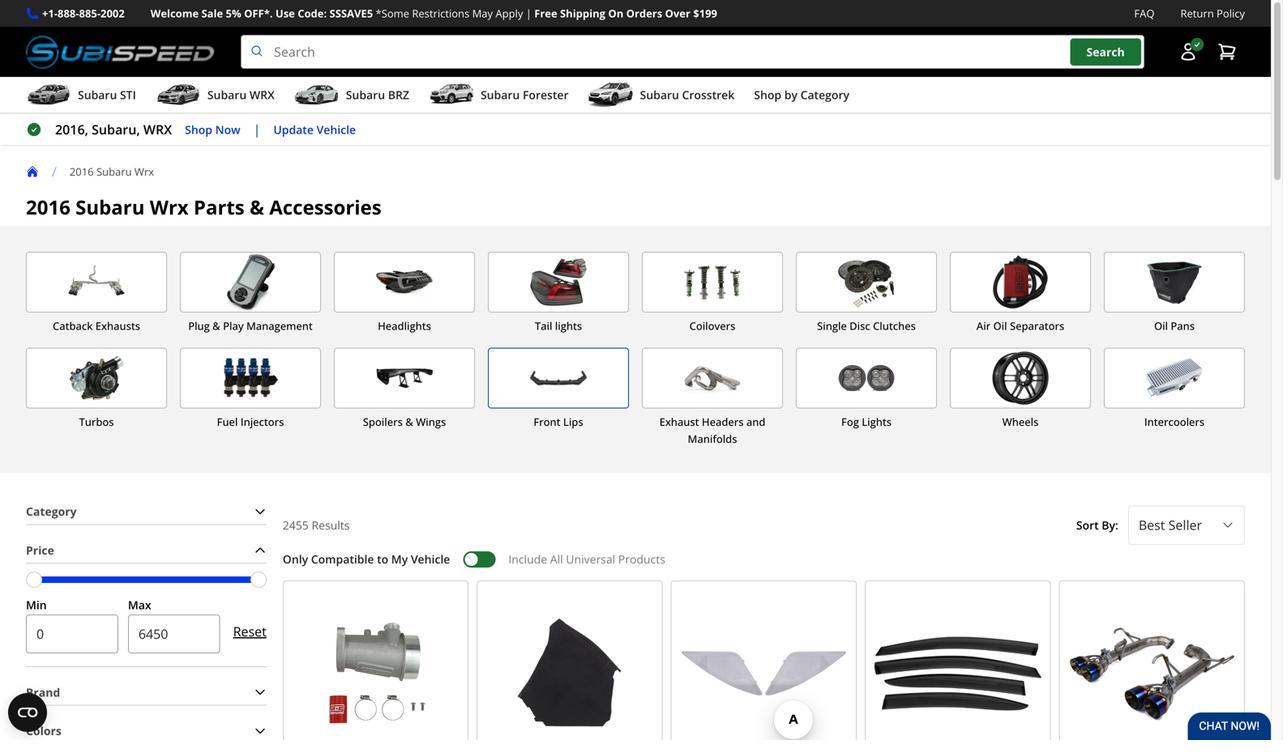 Task type: locate. For each thing, give the bounding box(es) containing it.
return policy
[[1181, 6, 1245, 21]]

front lips image
[[489, 349, 628, 408]]

exhaust headers and manifolds image
[[643, 349, 782, 408]]

0 horizontal spatial wrx
[[143, 121, 172, 138]]

products
[[618, 552, 665, 568]]

policy
[[1217, 6, 1245, 21]]

subaru left forester
[[481, 87, 520, 103]]

subaru for subaru sti
[[78, 87, 117, 103]]

5%
[[226, 6, 241, 21]]

vehicle down subaru brz dropdown button
[[317, 122, 356, 137]]

0 vertical spatial &
[[250, 194, 264, 221]]

button image
[[1179, 42, 1198, 62]]

turbos image
[[27, 349, 166, 408]]

headers
[[702, 415, 744, 429]]

1 horizontal spatial oil
[[1154, 319, 1168, 334]]

single disc clutches button
[[796, 252, 937, 335]]

subaru wrx
[[207, 87, 275, 103]]

category
[[801, 87, 849, 103]]

1 horizontal spatial |
[[526, 6, 532, 21]]

vehicle inside button
[[317, 122, 356, 137]]

1 subaru from the left
[[78, 87, 117, 103]]

oil
[[993, 319, 1007, 334], [1154, 319, 1168, 334]]

subaru for 2016 subaru wrx parts & accessories
[[75, 194, 145, 221]]

colors
[[26, 724, 61, 739]]

2016 subaru wrx link
[[70, 165, 167, 179]]

max
[[128, 598, 151, 613]]

|
[[526, 6, 532, 21], [253, 121, 260, 138]]

spoilers & wings image
[[335, 349, 474, 408]]

intercoolers image
[[1105, 349, 1244, 408]]

welcome sale 5% off*. use code: sssave5 *some restrictions may apply | free shipping on orders over $199
[[151, 6, 717, 21]]

lips
[[563, 415, 583, 429]]

0 horizontal spatial shop
[[185, 122, 212, 137]]

0 horizontal spatial &
[[213, 319, 220, 334]]

0 vertical spatial wrx
[[134, 165, 154, 179]]

2002
[[101, 6, 125, 21]]

1 horizontal spatial &
[[250, 194, 264, 221]]

price button
[[26, 538, 267, 563]]

a subaru forester thumbnail image image
[[429, 83, 474, 107]]

subaru brz
[[346, 87, 409, 103]]

1 vertical spatial 2016
[[26, 194, 70, 221]]

0 vertical spatial shop
[[754, 87, 781, 103]]

vehicle
[[317, 122, 356, 137], [411, 552, 450, 568]]

restrictions
[[412, 6, 470, 21]]

1 vertical spatial |
[[253, 121, 260, 138]]

0 vertical spatial 2016
[[70, 165, 94, 179]]

category
[[26, 504, 77, 520]]

manifolds
[[688, 432, 737, 447]]

subaru left sti
[[78, 87, 117, 103]]

subaru left "brz"
[[346, 87, 385, 103]]

5 subaru from the left
[[640, 87, 679, 103]]

0 vertical spatial vehicle
[[317, 122, 356, 137]]

subaru down 2016 subaru wrx
[[75, 194, 145, 221]]

update vehicle
[[273, 122, 356, 137]]

select... image
[[1222, 519, 1235, 532]]

1 horizontal spatial wrx
[[250, 87, 275, 103]]

1 horizontal spatial shop
[[754, 87, 781, 103]]

+1-888-885-2002
[[42, 6, 125, 21]]

oil left pans
[[1154, 319, 1168, 334]]

min
[[26, 598, 47, 613]]

sort
[[1076, 518, 1099, 533]]

minimum slider
[[26, 572, 42, 588]]

universal
[[566, 552, 615, 568]]

subaru
[[78, 87, 117, 103], [207, 87, 247, 103], [346, 87, 385, 103], [481, 87, 520, 103], [640, 87, 679, 103]]

accessories
[[269, 194, 382, 221]]

shop left now
[[185, 122, 212, 137]]

2 horizontal spatial &
[[405, 415, 413, 429]]

vehicle right my
[[411, 552, 450, 568]]

subaru,
[[92, 121, 140, 138]]

1 vertical spatial subaru
[[75, 194, 145, 221]]

2016 subaru wrx parts & accessories
[[26, 194, 382, 221]]

| right now
[[253, 121, 260, 138]]

subaru crosstrek button
[[588, 80, 735, 113]]

wrx for 2016 subaru wrx parts & accessories
[[150, 194, 189, 221]]

subaru forester button
[[429, 80, 569, 113]]

reset
[[233, 623, 267, 641]]

& left play
[[213, 319, 220, 334]]

olm headlight sidemarkers clear - 2015-2021 subaru wrx & sti image
[[678, 588, 850, 741]]

1 vertical spatial shop
[[185, 122, 212, 137]]

2 vertical spatial &
[[405, 415, 413, 429]]

spoilers & wings
[[363, 415, 446, 429]]

& inside plug & play management button
[[213, 319, 220, 334]]

0 vertical spatial wrx
[[250, 87, 275, 103]]

| left free
[[526, 6, 532, 21]]

wrx
[[134, 165, 154, 179], [150, 194, 189, 221]]

fuel
[[217, 415, 238, 429]]

open widget image
[[8, 694, 47, 733]]

sale
[[201, 6, 223, 21]]

1 vertical spatial &
[[213, 319, 220, 334]]

over
[[665, 6, 691, 21]]

1 horizontal spatial vehicle
[[411, 552, 450, 568]]

oil inside oil pans button
[[1154, 319, 1168, 334]]

1 vertical spatial vehicle
[[411, 552, 450, 568]]

catback exhausts button
[[26, 252, 167, 335]]

a subaru wrx thumbnail image image
[[156, 83, 201, 107]]

0 horizontal spatial vehicle
[[317, 122, 356, 137]]

wrx left parts
[[150, 194, 189, 221]]

subaru up now
[[207, 87, 247, 103]]

air oil separators button
[[950, 252, 1091, 335]]

888-
[[58, 6, 79, 21]]

catback
[[53, 319, 93, 334]]

wrx down subaru,
[[134, 165, 154, 179]]

2 subaru from the left
[[207, 87, 247, 103]]

single disc clutches image
[[797, 253, 936, 312]]

subaru for subaru forester
[[481, 87, 520, 103]]

exhaust
[[659, 415, 699, 429]]

subaru
[[96, 165, 132, 179], [75, 194, 145, 221]]

wrx up update
[[250, 87, 275, 103]]

code:
[[298, 6, 327, 21]]

fog lights image
[[797, 349, 936, 408]]

injectors
[[241, 415, 284, 429]]

& right parts
[[250, 194, 264, 221]]

2016
[[70, 165, 94, 179], [26, 194, 70, 221]]

a subaru crosstrek thumbnail image image
[[588, 83, 633, 107]]

wrx down a subaru wrx thumbnail image
[[143, 121, 172, 138]]

front
[[534, 415, 561, 429]]

front lips button
[[488, 348, 629, 448]]

grimmspeed cast aluminum turbo inlet - 2015-2016 subaru wrx image
[[290, 588, 461, 741]]

shop now link
[[185, 121, 240, 139]]

search input field
[[241, 35, 1145, 69]]

2 oil from the left
[[1154, 319, 1168, 334]]

shop inside dropdown button
[[754, 87, 781, 103]]

wrx for 2016 subaru wrx
[[134, 165, 154, 179]]

+1-888-885-2002 link
[[42, 5, 125, 22]]

intercoolers button
[[1104, 348, 1245, 448]]

& for plug
[[213, 319, 220, 334]]

subaru crosstrek
[[640, 87, 735, 103]]

3 subaru from the left
[[346, 87, 385, 103]]

maximum slider
[[250, 572, 267, 588]]

exhaust headers and manifolds button
[[642, 348, 783, 448]]

2016 down /
[[26, 194, 70, 221]]

1 vertical spatial wrx
[[150, 194, 189, 221]]

0 vertical spatial subaru
[[96, 165, 132, 179]]

off*.
[[244, 6, 273, 21]]

disc
[[850, 319, 870, 334]]

now
[[215, 122, 240, 137]]

1 oil from the left
[[993, 319, 1007, 334]]

home image
[[26, 165, 39, 178]]

& inside spoilers & wings button
[[405, 415, 413, 429]]

turbos button
[[26, 348, 167, 448]]

4 subaru from the left
[[481, 87, 520, 103]]

apply
[[496, 6, 523, 21]]

oil inside air oil separators 'button'
[[993, 319, 1007, 334]]

oil right air
[[993, 319, 1007, 334]]

Max text field
[[128, 615, 220, 654]]

& left wings
[[405, 415, 413, 429]]

0 vertical spatial |
[[526, 6, 532, 21]]

shop left by
[[754, 87, 781, 103]]

lights
[[555, 319, 582, 334]]

management
[[246, 319, 313, 334]]

pans
[[1171, 319, 1195, 334]]

price
[[26, 543, 54, 558]]

2016,
[[55, 121, 88, 138]]

a subaru sti thumbnail image image
[[26, 83, 71, 107]]

2016 for 2016 subaru wrx parts & accessories
[[26, 194, 70, 221]]

plug
[[188, 319, 210, 334]]

play
[[223, 319, 244, 334]]

2016 right /
[[70, 165, 94, 179]]

subaru down 2016, subaru, wrx at the left of the page
[[96, 165, 132, 179]]

0 horizontal spatial oil
[[993, 319, 1007, 334]]

fog lights button
[[796, 348, 937, 448]]

subaru right 'a subaru crosstrek thumbnail image'
[[640, 87, 679, 103]]

sssave5
[[330, 6, 373, 21]]

wheels button
[[950, 348, 1091, 448]]



Task type: vqa. For each thing, say whether or not it's contained in the screenshot.
Sign Up button
no



Task type: describe. For each thing, give the bounding box(es) containing it.
shop by category
[[754, 87, 849, 103]]

factionfab axle back exhaust - 2015+ wrx / 2015+ sti image
[[1066, 588, 1238, 741]]

+1-
[[42, 6, 58, 21]]

only
[[283, 552, 308, 568]]

coilovers image
[[643, 253, 782, 312]]

& for spoilers
[[405, 415, 413, 429]]

air oil separators image
[[951, 253, 1090, 312]]

by
[[784, 87, 798, 103]]

lights
[[862, 415, 892, 429]]

Min text field
[[26, 615, 118, 654]]

885-
[[79, 6, 101, 21]]

parts
[[194, 194, 245, 221]]

brand button
[[26, 681, 267, 706]]

plug & play management image
[[181, 253, 320, 312]]

coilovers button
[[642, 252, 783, 335]]

0 horizontal spatial |
[[253, 121, 260, 138]]

single disc clutches
[[817, 319, 916, 334]]

headlights
[[378, 319, 431, 334]]

my
[[391, 552, 408, 568]]

2016, subaru, wrx
[[55, 121, 172, 138]]

colors button
[[26, 719, 267, 741]]

air oil separators
[[977, 319, 1064, 334]]

use
[[275, 6, 295, 21]]

sti
[[120, 87, 136, 103]]

coilovers
[[690, 319, 735, 334]]

category button
[[26, 500, 267, 525]]

fuel injectors button
[[180, 348, 321, 448]]

exhausts
[[95, 319, 140, 334]]

2455
[[283, 518, 309, 533]]

search button
[[1070, 38, 1141, 66]]

shipping
[[560, 6, 606, 21]]

shop for shop now
[[185, 122, 212, 137]]

single
[[817, 319, 847, 334]]

tail lights image
[[489, 253, 628, 312]]

return policy link
[[1181, 5, 1245, 22]]

headlights button
[[334, 252, 475, 335]]

plug & play management button
[[180, 252, 321, 335]]

subaru sti
[[78, 87, 136, 103]]

update
[[273, 122, 314, 137]]

brand
[[26, 685, 60, 701]]

front lips
[[534, 415, 583, 429]]

catback exhausts
[[53, 319, 140, 334]]

orders
[[626, 6, 662, 21]]

subaru forester
[[481, 87, 569, 103]]

plug & play management
[[188, 319, 313, 334]]

tail lights
[[535, 319, 582, 334]]

catback exhausts image
[[27, 253, 166, 312]]

may
[[472, 6, 493, 21]]

subispeed logo image
[[26, 35, 215, 69]]

free
[[534, 6, 557, 21]]

shop now
[[185, 122, 240, 137]]

tail
[[535, 319, 552, 334]]

fuel injectors image
[[181, 349, 320, 408]]

oil pans image
[[1105, 253, 1244, 312]]

update vehicle button
[[273, 121, 356, 139]]

wings
[[416, 415, 446, 429]]

and
[[746, 415, 766, 429]]

shop for shop by category
[[754, 87, 781, 103]]

air
[[977, 319, 991, 334]]

forester
[[523, 87, 569, 103]]

exhaust headers and manifolds
[[659, 415, 766, 447]]

Select... button
[[1128, 506, 1245, 545]]

subaru for subaru crosstrek
[[640, 87, 679, 103]]

/
[[52, 163, 57, 180]]

wheels image
[[951, 349, 1090, 408]]

oem rain guard deflector kit - 2015-2020 subaru wrx & sti image
[[872, 588, 1044, 741]]

subaru for subaru brz
[[346, 87, 385, 103]]

only compatible to my vehicle
[[283, 552, 450, 568]]

sort by:
[[1076, 518, 1118, 533]]

*some
[[376, 6, 409, 21]]

headlights image
[[335, 253, 474, 312]]

subaru sti button
[[26, 80, 136, 113]]

jdm station alcantara style ebrake boot with red stitching - 2015-2020 subaru wrx & sti image
[[484, 588, 656, 741]]

wrx inside subaru wrx dropdown button
[[250, 87, 275, 103]]

subaru brz button
[[294, 80, 409, 113]]

fog lights
[[841, 415, 892, 429]]

faq
[[1134, 6, 1155, 21]]

2016 for 2016 subaru wrx
[[70, 165, 94, 179]]

on
[[608, 6, 624, 21]]

return
[[1181, 6, 1214, 21]]

1 vertical spatial wrx
[[143, 121, 172, 138]]

fuel injectors
[[217, 415, 284, 429]]

include
[[509, 552, 547, 568]]

faq link
[[1134, 5, 1155, 22]]

results
[[312, 518, 350, 533]]

2016 subaru wrx
[[70, 165, 154, 179]]

tail lights button
[[488, 252, 629, 335]]

clutches
[[873, 319, 916, 334]]

a subaru brz thumbnail image image
[[294, 83, 339, 107]]

separators
[[1010, 319, 1064, 334]]

turbos
[[79, 415, 114, 429]]

subaru for subaru wrx
[[207, 87, 247, 103]]

include all universal products
[[509, 552, 665, 568]]

all
[[550, 552, 563, 568]]

reset button
[[233, 613, 267, 652]]

subaru for 2016 subaru wrx
[[96, 165, 132, 179]]



